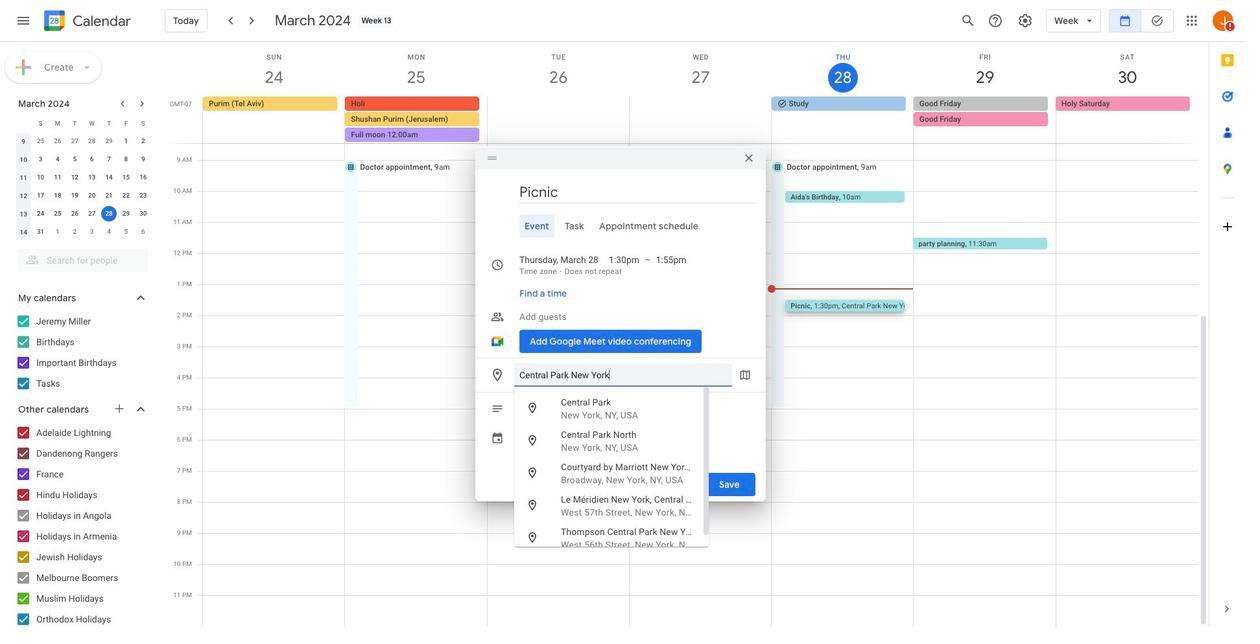 Task type: locate. For each thing, give the bounding box(es) containing it.
30 element
[[135, 206, 151, 222]]

heading
[[70, 13, 131, 29]]

11 element
[[50, 170, 65, 186]]

19 element
[[67, 188, 83, 204]]

0 horizontal spatial tab list
[[486, 214, 756, 238]]

5 element
[[67, 152, 83, 167]]

8 element
[[118, 152, 134, 167]]

february 26 element
[[50, 134, 65, 149]]

april 4 element
[[101, 224, 117, 240]]

15 element
[[118, 170, 134, 186]]

row
[[197, 97, 1209, 143], [15, 114, 152, 132], [15, 132, 152, 150], [15, 150, 152, 169], [15, 169, 152, 187], [15, 187, 152, 205], [15, 205, 152, 223], [15, 223, 152, 241]]

cell
[[345, 97, 487, 143], [487, 97, 629, 143], [629, 97, 772, 143], [914, 97, 1056, 143], [100, 205, 118, 223]]

3 element
[[33, 152, 48, 167]]

9 element
[[135, 152, 151, 167]]

16 element
[[135, 170, 151, 186]]

tab list
[[1210, 42, 1245, 592], [486, 214, 756, 238]]

february 27 element
[[67, 134, 83, 149]]

22 element
[[118, 188, 134, 204]]

april 2 element
[[67, 224, 83, 240]]

21 element
[[101, 188, 117, 204]]

february 28 element
[[84, 134, 100, 149]]

18 element
[[50, 188, 65, 204]]

april 1 element
[[50, 224, 65, 240]]

add location list box
[[514, 387, 709, 559]]

april 6 element
[[135, 224, 151, 240]]

31 element
[[33, 224, 48, 240]]

10 element
[[33, 170, 48, 186]]

4 option from the top
[[514, 485, 709, 522]]

april 3 element
[[84, 224, 100, 240]]

column header inside march 2024 grid
[[15, 114, 32, 132]]

row group
[[15, 132, 152, 241]]

4 element
[[50, 152, 65, 167]]

23 element
[[135, 188, 151, 204]]

grid
[[166, 42, 1209, 628]]

25 element
[[50, 206, 65, 222]]

17 element
[[33, 188, 48, 204]]

6 element
[[84, 152, 100, 167]]

option
[[514, 387, 709, 425], [514, 420, 709, 457], [514, 452, 709, 489], [514, 485, 709, 522], [514, 517, 709, 554]]

None search field
[[0, 244, 161, 272]]

february 29 element
[[101, 134, 117, 149]]

column header
[[15, 114, 32, 132]]

2 option from the top
[[514, 420, 709, 457]]

14 element
[[101, 170, 117, 186]]



Task type: vqa. For each thing, say whether or not it's contained in the screenshot.
february 29 element
yes



Task type: describe. For each thing, give the bounding box(es) containing it.
cell inside march 2024 grid
[[100, 205, 118, 223]]

7 element
[[101, 152, 117, 167]]

Search for people text field
[[26, 249, 140, 272]]

29 element
[[118, 206, 134, 222]]

my calendars list
[[3, 311, 161, 394]]

Add title text field
[[520, 183, 756, 202]]

settings menu image
[[1018, 13, 1033, 29]]

april 5 element
[[118, 224, 134, 240]]

28, today element
[[101, 206, 117, 222]]

5 option from the top
[[514, 517, 709, 554]]

main drawer image
[[16, 13, 31, 29]]

26 element
[[67, 206, 83, 222]]

calendar element
[[42, 8, 131, 36]]

13 element
[[84, 170, 100, 186]]

24 element
[[33, 206, 48, 222]]

3 option from the top
[[514, 452, 709, 489]]

add other calendars image
[[113, 403, 126, 416]]

27 element
[[84, 206, 100, 222]]

Add location text field
[[520, 364, 727, 387]]

1 element
[[118, 134, 134, 149]]

other calendars list
[[3, 423, 161, 628]]

march 2024 grid
[[12, 114, 152, 241]]

1 option from the top
[[514, 387, 709, 425]]

row group inside march 2024 grid
[[15, 132, 152, 241]]

february 25 element
[[33, 134, 48, 149]]

1 horizontal spatial tab list
[[1210, 42, 1245, 592]]

heading inside calendar element
[[70, 13, 131, 29]]

to element
[[645, 253, 651, 266]]

2 element
[[135, 134, 151, 149]]

12 element
[[67, 170, 83, 186]]

20 element
[[84, 188, 100, 204]]



